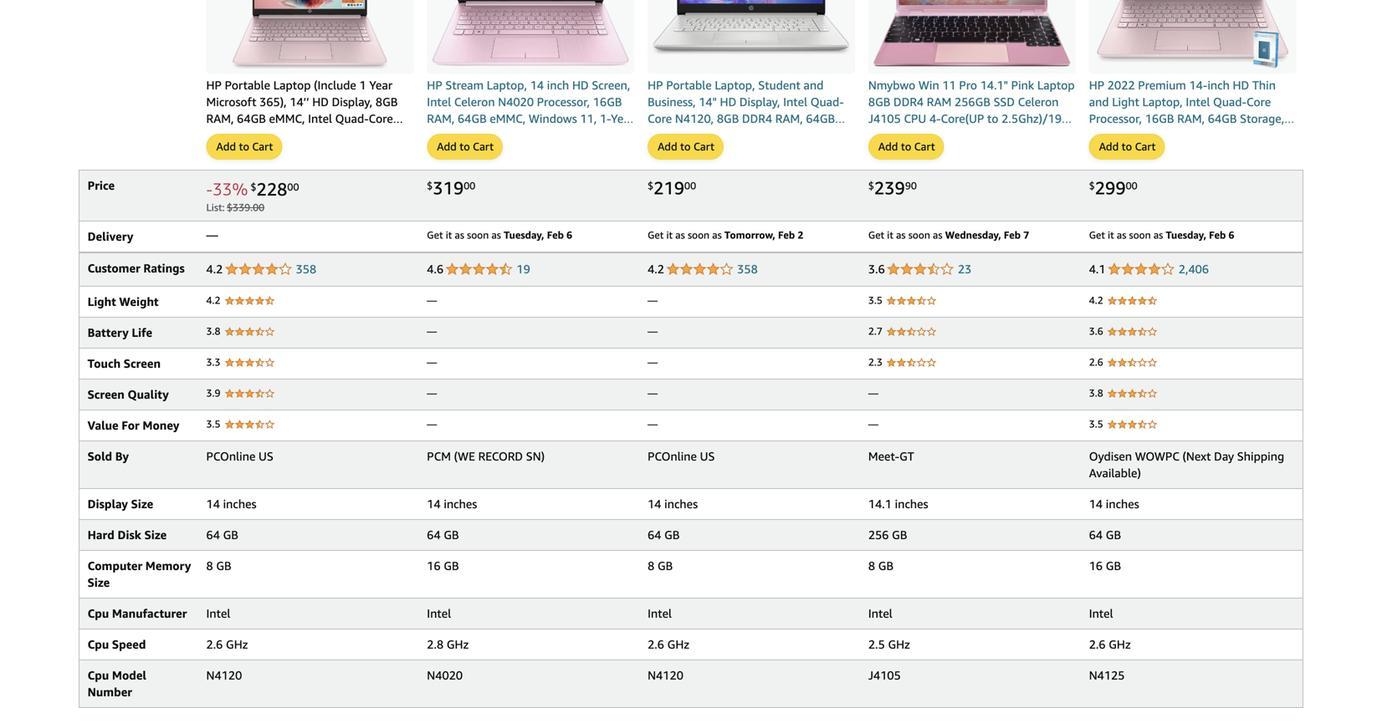 Task type: vqa. For each thing, say whether or not it's contained in the screenshot.


Task type: locate. For each thing, give the bounding box(es) containing it.
student
[[758, 78, 801, 92], [248, 128, 291, 142]]

0 horizontal spatial pconline
[[206, 450, 256, 464]]

16 gb
[[427, 559, 459, 573], [1089, 559, 1122, 573]]

hp portable laptop (include 1 year microsoft 365), 14'' hd display, 8gb ram, 64gb emmc, intel quad-core n4120, student and business, webcam, hdmi, wi-fi, rj-45, windows 11 home, pink image
[[227, 0, 393, 74]]

3.5 up 2.7
[[869, 295, 883, 306]]

intel inside hp 2022 premium 14-inch hd thin and light laptop, intel quad-core processor, 16gb ram, 64gb storage, long battery life, webcam, bluetooth, hdmi, wi-fi, pink, windows 11 + 1 year microsoft 365
[[1186, 95, 1210, 109]]

11 left +
[[1239, 145, 1253, 159]]

thin up storage,
[[1253, 78, 1276, 92]]

hp for hp 2022 premium 14-inch hd thin and light laptop, intel quad-core processor, 16gb ram, 64gb storage, long battery life, webcam, bluetooth, hdmi, wi-fi, pink, windows 11 + 1 year microsoft 365
[[1089, 78, 1105, 92]]

processor, up long
[[1089, 112, 1142, 125]]

3.5
[[869, 295, 883, 306], [206, 418, 221, 430], [1089, 418, 1104, 430]]

display, inside hp portable laptop (include 1 year microsoft 365), 14'' hd display, 8gb ram, 64gb emmc, intel quad-core n4120, student and business, webcam, hdmi, wi-fi, rj-45, windows 11 home, pink
[[332, 95, 373, 109]]

1 horizontal spatial 8gb
[[717, 112, 739, 125]]

size
[[131, 497, 153, 511], [144, 528, 167, 542], [88, 576, 110, 590]]

core inside hp 2022 premium 14-inch hd thin and light laptop, intel quad-core processor, 16gb ram, 64gb storage, long battery life, webcam, bluetooth, hdmi, wi-fi, pink, windows 11 + 1 year microsoft 365
[[1247, 95, 1271, 109]]

fi, inside hp portable laptop, student and business, 14" hd display, intel quad- core n4120, 8gb ddr4 ram, 64gb emmc, 1 year office 365, webcam, rj- 45, hdmi, wi-fi, windows 11 home, silver
[[722, 145, 734, 159]]

to up the -33% $ 228 00
[[239, 140, 249, 153]]

1 vertical spatial business,
[[317, 128, 365, 142]]

thin down display/high-
[[971, 145, 994, 159]]

1 inches from the left
[[223, 497, 257, 511]]

webcam, left x
[[784, 128, 833, 142]]

1 horizontal spatial pcm
[[508, 145, 532, 159]]

2 vertical spatial size
[[88, 576, 110, 590]]

disk
[[118, 528, 141, 542]]

3.8 up oydisen
[[1089, 387, 1104, 399]]

1 display, from the left
[[332, 95, 373, 109]]

add for fourth add to cart submit from the left
[[879, 140, 898, 153]]

4.2
[[206, 262, 223, 276], [648, 262, 665, 276], [206, 295, 221, 306], [1089, 295, 1104, 306]]

0 horizontal spatial microsoft
[[206, 95, 256, 109]]

business, inside hp portable laptop (include 1 year microsoft 365), 14'' hd display, 8gb ram, 64gb emmc, intel quad-core n4120, student and business, webcam, hdmi, wi-fi, rj-45, windows 11 home, pink
[[317, 128, 365, 142]]

2 add from the left
[[437, 140, 457, 153]]

64gb
[[237, 112, 266, 125], [458, 112, 487, 125], [806, 112, 835, 125], [1208, 112, 1237, 125]]

cpu up number
[[88, 669, 109, 683]]

hp stream laptop, 14 inch hd screen, intel celeron n4020 processor, 16gb ram, 64gb emmc, windows 11, 1-year office 365, hdmi, wi-fi, usb-c, webcam, pink, pcm image
[[427, 0, 634, 71]]

2 display, from the left
[[740, 95, 780, 109]]

$ inside $ 219 00
[[648, 180, 654, 192]]

3 get from the left
[[869, 229, 885, 241]]

1 horizontal spatial 3.5
[[869, 295, 883, 306]]

microsoft up $ 299 00
[[1116, 162, 1166, 176]]

1 8 from the left
[[206, 559, 213, 573]]

wi- left usb- at top left
[[524, 128, 542, 142]]

inch inside hp stream laptop, 14 inch hd screen, intel celeron n4020 processor, 16gb ram, 64gb emmc, windows 11, 1-year office 365, hdmi, wi-fi, usb-c, webcam, pink, pcm
[[547, 78, 569, 92]]

pink up 228
[[261, 162, 284, 176]]

2 office from the left
[[723, 128, 755, 142]]

hp portable laptop, student and business, 14" hd display, intel quad-core n4120, 8gb ddr4 ram, 64gb emmc, 1 year office 365, webcam, rj-45, hdmi, wi-fi, windows 11 home, silver image
[[648, 0, 855, 60]]

0 horizontal spatial quad-
[[335, 112, 369, 125]]

soon
[[467, 229, 489, 241], [688, 229, 710, 241], [909, 229, 931, 241], [1129, 229, 1151, 241]]

16gb up "life,"
[[1146, 112, 1175, 125]]

2.6 ghz
[[206, 638, 248, 652], [648, 638, 690, 652], [1089, 638, 1131, 652]]

and inside hp 2022 premium 14-inch hd thin and light laptop, intel quad-core processor, 16gb ram, 64gb storage, long battery life, webcam, bluetooth, hdmi, wi-fi, pink, windows 11 + 1 year microsoft 365
[[1089, 95, 1109, 109]]

soon down $ 299 00
[[1129, 229, 1151, 241]]

cpu for cpu manufacturer
[[88, 607, 109, 621]]

3 ram, from the left
[[776, 112, 803, 125]]

cart up 228
[[252, 140, 273, 153]]

365),
[[260, 95, 287, 109]]

1 horizontal spatial celeron
[[1018, 95, 1059, 109]]

1 horizontal spatial student
[[758, 78, 801, 92]]

1 horizontal spatial 45,
[[648, 145, 665, 159]]

16gb
[[593, 95, 622, 109], [1146, 112, 1175, 125]]

emmc, left 11,
[[490, 112, 526, 125]]

16
[[427, 559, 441, 573], [1089, 559, 1103, 573]]

rj- down (include
[[327, 145, 344, 159]]

8gb inside hp portable laptop (include 1 year microsoft 365), 14'' hd display, 8gb ram, 64gb emmc, intel quad-core n4120, student and business, webcam, hdmi, wi-fi, rj-45, windows 11 home, pink
[[376, 95, 398, 109]]

0 horizontal spatial display,
[[332, 95, 373, 109]]

ips
[[908, 128, 925, 142]]

thin inside nmybwo win 11 pro 14.1" pink laptop 8gb ddr4 ram 256gb ssd celeron j4105 cpu 4-core(up to 2.5ghz)/1920 x 1080 ips fhd display/high- performance ultra-thin portable computer (8gb+256gb)
[[971, 145, 994, 159]]

0 horizontal spatial light
[[88, 295, 116, 309]]

00 for 319
[[464, 180, 476, 192]]

239
[[875, 177, 905, 198]]

pink, inside hp stream laptop, 14 inch hd screen, intel celeron n4020 processor, 16gb ram, 64gb emmc, windows 11, 1-year office 365, hdmi, wi-fi, usb-c, webcam, pink, pcm
[[479, 145, 505, 159]]

0 horizontal spatial tuesday,
[[504, 229, 544, 241]]

hdmi, down long
[[1089, 145, 1122, 159]]

5 ghz from the left
[[1109, 638, 1131, 652]]

screen
[[124, 357, 161, 371], [88, 388, 125, 402]]

0 vertical spatial thin
[[1253, 78, 1276, 92]]

0 vertical spatial student
[[758, 78, 801, 92]]

0 vertical spatial 3.6
[[869, 262, 885, 276]]

1 cart from the left
[[252, 140, 273, 153]]

2 8 from the left
[[648, 559, 655, 573]]

1 vertical spatial n4020
[[427, 669, 463, 683]]

0 horizontal spatial us
[[259, 450, 274, 464]]

1 horizontal spatial emmc,
[[490, 112, 526, 125]]

1 64gb from the left
[[237, 112, 266, 125]]

hp inside hp stream laptop, 14 inch hd screen, intel celeron n4020 processor, 16gb ram, 64gb emmc, windows 11, 1-year office 365, hdmi, wi-fi, usb-c, webcam, pink, pcm
[[427, 78, 443, 92]]

business, inside hp portable laptop, student and business, 14" hd display, intel quad- core n4120, 8gb ddr4 ram, 64gb emmc, 1 year office 365, webcam, rj- 45, hdmi, wi-fi, windows 11 home, silver
[[648, 95, 696, 109]]

365, inside hp stream laptop, 14 inch hd screen, intel celeron n4020 processor, 16gb ram, 64gb emmc, windows 11, 1-year office 365, hdmi, wi-fi, usb-c, webcam, pink, pcm
[[462, 128, 485, 142]]

portable inside hp portable laptop (include 1 year microsoft 365), 14'' hd display, 8gb ram, 64gb emmc, intel quad-core n4120, student and business, webcam, hdmi, wi-fi, rj-45, windows 11 home, pink
[[225, 78, 270, 92]]

1 vertical spatial ddr4
[[742, 112, 773, 125]]

11
[[943, 78, 956, 92], [788, 145, 802, 159], [1239, 145, 1253, 159], [206, 162, 220, 176]]

$ down computer
[[869, 180, 875, 192]]

manufacturer
[[112, 607, 187, 621]]

1 hp from the left
[[206, 78, 222, 92]]

1 office from the left
[[427, 128, 459, 142]]

n4120, inside hp portable laptop (include 1 year microsoft 365), 14'' hd display, 8gb ram, 64gb emmc, intel quad-core n4120, student and business, webcam, hdmi, wi-fi, rj-45, windows 11 home, pink
[[206, 128, 245, 142]]

add right x
[[879, 140, 898, 153]]

3 8 from the left
[[869, 559, 876, 573]]

1 vertical spatial student
[[248, 128, 291, 142]]

webcam, up the $ 319 00
[[427, 145, 476, 159]]

256
[[869, 528, 889, 542]]

3 ghz from the left
[[668, 638, 690, 652]]

hd
[[572, 78, 589, 92], [1233, 78, 1250, 92], [312, 95, 329, 109], [720, 95, 737, 109]]

2 horizontal spatial 8gb
[[869, 95, 891, 109]]

1 horizontal spatial home,
[[805, 145, 840, 159]]

customer
[[88, 261, 140, 275]]

1 up $ 219 00
[[687, 128, 694, 142]]

0 vertical spatial n4120,
[[675, 112, 714, 125]]

0 horizontal spatial 358
[[296, 262, 317, 276]]

windows
[[529, 112, 577, 125], [364, 145, 412, 159], [737, 145, 785, 159], [1188, 145, 1236, 159]]

1 j4105 from the top
[[869, 112, 901, 125]]

screen down life
[[124, 357, 161, 371]]

0 horizontal spatial office
[[427, 128, 459, 142]]

laptop, inside hp 2022 premium 14-inch hd thin and light laptop, intel quad-core processor, 16gb ram, 64gb storage, long battery life, webcam, bluetooth, hdmi, wi-fi, pink, windows 11 + 1 year microsoft 365
[[1143, 95, 1183, 109]]

1 16 gb from the left
[[427, 559, 459, 573]]

2 horizontal spatial 1
[[1266, 145, 1273, 159]]

256gb
[[955, 95, 991, 109]]

$ 299 00
[[1089, 177, 1138, 198]]

2 horizontal spatial laptop,
[[1143, 95, 1183, 109]]

battery left "life,"
[[1119, 128, 1159, 142]]

1 horizontal spatial light
[[1112, 95, 1140, 109]]

2 cpu from the top
[[88, 638, 109, 652]]

pink up ssd
[[1012, 78, 1035, 92]]

2 horizontal spatial core
[[1247, 95, 1271, 109]]

home, inside hp portable laptop (include 1 year microsoft 365), 14'' hd display, 8gb ram, 64gb emmc, intel quad-core n4120, student and business, webcam, hdmi, wi-fi, rj-45, windows 11 home, pink
[[223, 162, 258, 176]]

laptop up the 14'' on the top
[[273, 78, 311, 92]]

256 gb
[[869, 528, 908, 542]]

1 horizontal spatial business,
[[648, 95, 696, 109]]

2
[[798, 229, 804, 241]]

1 pconline us from the left
[[206, 450, 274, 464]]

rj-
[[836, 128, 853, 142], [327, 145, 344, 159]]

0 horizontal spatial inch
[[547, 78, 569, 92]]

year down 14" at right top
[[697, 128, 720, 142]]

4 as from the left
[[712, 229, 722, 241]]

1 horizontal spatial rj-
[[836, 128, 853, 142]]

laptop,
[[487, 78, 527, 92], [715, 78, 755, 92], [1143, 95, 1183, 109]]

n4020 down 2.8 ghz
[[427, 669, 463, 683]]

meet-
[[869, 450, 900, 464]]

0 horizontal spatial pink,
[[479, 145, 505, 159]]

4 hp from the left
[[1089, 78, 1105, 92]]

n4120, down 14" at right top
[[675, 112, 714, 125]]

$ 319 00
[[427, 177, 476, 198]]

$ down silver
[[648, 180, 654, 192]]

to right long
[[1122, 140, 1133, 153]]

1 vertical spatial and
[[1089, 95, 1109, 109]]

2 pink, from the left
[[1159, 145, 1185, 159]]

5 as from the left
[[896, 229, 906, 241]]

1 horizontal spatial processor,
[[1089, 112, 1142, 125]]

cpu left speed
[[88, 638, 109, 652]]

2 365, from the left
[[758, 128, 781, 142]]

16gb inside hp stream laptop, 14 inch hd screen, intel celeron n4020 processor, 16gb ram, 64gb emmc, windows 11, 1-year office 365, hdmi, wi-fi, usb-c, webcam, pink, pcm
[[593, 95, 622, 109]]

0 vertical spatial business,
[[648, 95, 696, 109]]

0 horizontal spatial student
[[248, 128, 291, 142]]

6
[[567, 229, 573, 241], [1229, 229, 1235, 241]]

it down 319
[[446, 229, 452, 241]]

j4105 inside nmybwo win 11 pro 14.1" pink laptop 8gb ddr4 ram 256gb ssd celeron j4105 cpu 4-core(up to 2.5ghz)/1920 x 1080 ips fhd display/high- performance ultra-thin portable computer (8gb+256gb)
[[869, 112, 901, 125]]

add for 2nd add to cart submit from left
[[437, 140, 457, 153]]

1 vertical spatial pink
[[261, 162, 284, 176]]

1 inside hp portable laptop (include 1 year microsoft 365), 14'' hd display, 8gb ram, 64gb emmc, intel quad-core n4120, student and business, webcam, hdmi, wi-fi, rj-45, windows 11 home, pink
[[359, 78, 366, 92]]

5 inches from the left
[[1106, 497, 1140, 511]]

hp for hp portable laptop (include 1 year microsoft 365), 14'' hd display, 8gb ram, 64gb emmc, intel quad-core n4120, student and business, webcam, hdmi, wi-fi, rj-45, windows 11 home, pink
[[206, 78, 222, 92]]

available)
[[1089, 467, 1141, 480]]

3.3
[[206, 356, 221, 368]]

0 horizontal spatial laptop,
[[487, 78, 527, 92]]

it down 299
[[1108, 229, 1115, 241]]

pink
[[1012, 78, 1035, 92], [261, 162, 284, 176]]

display size
[[88, 497, 153, 511]]

price
[[88, 179, 115, 192]]

nmybwo
[[869, 78, 916, 92]]

1 horizontal spatial inch
[[1208, 78, 1230, 92]]

pink, down 'stream'
[[479, 145, 505, 159]]

inch up usb- at top left
[[547, 78, 569, 92]]

home, inside hp portable laptop, student and business, 14" hd display, intel quad- core n4120, 8gb ddr4 ram, 64gb emmc, 1 year office 365, webcam, rj- 45, hdmi, wi-fi, windows 11 home, silver
[[805, 145, 840, 159]]

quad-
[[811, 95, 844, 109], [1214, 95, 1247, 109], [335, 112, 369, 125]]

add to cart up silver
[[658, 140, 715, 153]]

3 inches from the left
[[665, 497, 698, 511]]

0 vertical spatial size
[[131, 497, 153, 511]]

2 6 from the left
[[1229, 229, 1235, 241]]

4.2 down 4.1
[[1089, 295, 1104, 306]]

1 vertical spatial battery
[[88, 326, 129, 340]]

size for memory
[[88, 576, 110, 590]]

2 celeron from the left
[[1018, 95, 1059, 109]]

3.5 up oydisen
[[1089, 418, 1104, 430]]

pink inside nmybwo win 11 pro 14.1" pink laptop 8gb ddr4 ram 256gb ssd celeron j4105 cpu 4-core(up to 2.5ghz)/1920 x 1080 ips fhd display/high- performance ultra-thin portable computer (8gb+256gb)
[[1012, 78, 1035, 92]]

1 cpu from the top
[[88, 607, 109, 621]]

us
[[259, 450, 274, 464], [700, 450, 715, 464]]

wi- up $ 299 00
[[1125, 145, 1143, 159]]

portable inside hp portable laptop, student and business, 14" hd display, intel quad- core n4120, 8gb ddr4 ram, 64gb emmc, 1 year office 365, webcam, rj- 45, hdmi, wi-fi, windows 11 home, silver
[[666, 78, 712, 92]]

11 up -
[[206, 162, 220, 176]]

0 horizontal spatial get it as soon as tuesday, feb 6
[[427, 229, 573, 241]]

ddr4 inside hp portable laptop, student and business, 14" hd display, intel quad- core n4120, 8gb ddr4 ram, 64gb emmc, 1 year office 365, webcam, rj- 45, hdmi, wi-fi, windows 11 home, silver
[[742, 112, 773, 125]]

touch
[[88, 357, 121, 371]]

1 inch from the left
[[547, 78, 569, 92]]

screen down touch
[[88, 388, 125, 402]]

ram
[[927, 95, 952, 109]]

intel inside hp portable laptop, student and business, 14" hd display, intel quad- core n4120, 8gb ddr4 ram, 64gb emmc, 1 year office 365, webcam, rj- 45, hdmi, wi-fi, windows 11 home, silver
[[784, 95, 808, 109]]

2 horizontal spatial emmc,
[[648, 128, 684, 142]]

8gb inside nmybwo win 11 pro 14.1" pink laptop 8gb ddr4 ram 256gb ssd celeron j4105 cpu 4-core(up to 2.5ghz)/1920 x 1080 ips fhd display/high- performance ultra-thin portable computer (8gb+256gb)
[[869, 95, 891, 109]]

cart left "life,"
[[1135, 140, 1156, 153]]

2 horizontal spatial and
[[1089, 95, 1109, 109]]

student inside hp portable laptop, student and business, 14" hd display, intel quad- core n4120, 8gb ddr4 ram, 64gb emmc, 1 year office 365, webcam, rj- 45, hdmi, wi-fi, windows 11 home, silver
[[758, 78, 801, 92]]

add to cart up the $ 319 00
[[437, 140, 494, 153]]

4.2 right ratings
[[206, 262, 223, 276]]

1 horizontal spatial 358
[[737, 262, 758, 276]]

add to cart up computer
[[879, 140, 935, 153]]

pink,
[[479, 145, 505, 159], [1159, 145, 1185, 159]]

soon down the $ 319 00
[[467, 229, 489, 241]]

0 horizontal spatial n4120,
[[206, 128, 245, 142]]

3 cart from the left
[[694, 140, 715, 153]]

emmc, inside hp stream laptop, 14 inch hd screen, intel celeron n4020 processor, 16gb ram, 64gb emmc, windows 11, 1-year office 365, hdmi, wi-fi, usb-c, webcam, pink, pcm
[[490, 112, 526, 125]]

meet-gt
[[869, 450, 915, 464]]

wi- down 14" at right top
[[703, 145, 722, 159]]

2 add to cart submit from the left
[[428, 135, 502, 159]]

1 horizontal spatial core
[[648, 112, 672, 125]]

1 365, from the left
[[462, 128, 485, 142]]

home, for rj-
[[805, 145, 840, 159]]

nmybwo win 11 pro 14.1" pink laptop 8gb ddr4 ram 256gb ssd celeron j4105 cpu 4-core(up to 2.5ghz)/1920 x 1080 ips fhd display/high-performance ultra-thin portable computer (8gb+256gb) image
[[869, 0, 1076, 72]]

quad- inside hp portable laptop (include 1 year microsoft 365), 14'' hd display, 8gb ram, 64gb emmc, intel quad-core n4120, student and business, webcam, hdmi, wi-fi, rj-45, windows 11 home, pink
[[335, 112, 369, 125]]

hdmi, up silver
[[668, 145, 700, 159]]

365,
[[462, 128, 485, 142], [758, 128, 781, 142]]

0 vertical spatial battery
[[1119, 128, 1159, 142]]

gt
[[900, 450, 915, 464]]

0 vertical spatial 1
[[359, 78, 366, 92]]

$ up the 4.6
[[427, 180, 433, 192]]

4 cart from the left
[[915, 140, 935, 153]]

$ up $339.00
[[251, 181, 257, 193]]

light
[[1112, 95, 1140, 109], [88, 295, 116, 309]]

home, for hdmi,
[[223, 162, 258, 176]]

$ down long
[[1089, 180, 1095, 192]]

2,406
[[1179, 262, 1209, 276]]

1 horizontal spatial n4120
[[648, 669, 684, 683]]

to up display/high-
[[988, 112, 999, 125]]

3 add to cart from the left
[[658, 140, 715, 153]]

0 vertical spatial pcm
[[508, 145, 532, 159]]

and inside hp portable laptop, student and business, 14" hd display, intel quad- core n4120, 8gb ddr4 ram, 64gb emmc, 1 year office 365, webcam, rj- 45, hdmi, wi-fi, windows 11 home, silver
[[804, 78, 824, 92]]

2 2.6 ghz from the left
[[648, 638, 690, 652]]

add to cart submit up $ 299 00
[[1090, 135, 1165, 159]]

3.5 down "3.9"
[[206, 418, 221, 430]]

1 horizontal spatial pconline us
[[648, 450, 715, 464]]

2 ghz from the left
[[447, 638, 469, 652]]

1 horizontal spatial ddr4
[[894, 95, 924, 109]]

—
[[206, 228, 218, 242], [427, 295, 437, 306], [648, 295, 658, 306], [427, 325, 437, 337], [648, 325, 658, 337], [427, 356, 437, 368], [648, 356, 658, 368], [427, 387, 437, 399], [648, 387, 658, 399], [869, 387, 879, 399], [427, 418, 437, 430], [648, 418, 658, 430], [869, 418, 879, 430]]

pink, down "life,"
[[1159, 145, 1185, 159]]

0 vertical spatial 3.8
[[206, 325, 221, 337]]

1080
[[877, 128, 905, 142]]

rj- inside hp portable laptop, student and business, 14" hd display, intel quad- core n4120, 8gb ddr4 ram, 64gb emmc, 1 year office 365, webcam, rj- 45, hdmi, wi-fi, windows 11 home, silver
[[836, 128, 853, 142]]

add up 319
[[437, 140, 457, 153]]

and left nmybwo
[[804, 78, 824, 92]]

hd right the 14'' on the top
[[312, 95, 329, 109]]

0 horizontal spatial and
[[294, 128, 314, 142]]

0 horizontal spatial battery
[[88, 326, 129, 340]]

1 celeron from the left
[[454, 95, 495, 109]]

tuesday, up 19 at the left top of page
[[504, 229, 544, 241]]

portable up 365),
[[225, 78, 270, 92]]

hp for hp portable laptop, student and business, 14" hd display, intel quad- core n4120, 8gb ddr4 ram, 64gb emmc, 1 year office 365, webcam, rj- 45, hdmi, wi-fi, windows 11 home, silver
[[648, 78, 663, 92]]

battery up touch
[[88, 326, 129, 340]]

hp inside hp portable laptop (include 1 year microsoft 365), 14'' hd display, 8gb ram, 64gb emmc, intel quad-core n4120, student and business, webcam, hdmi, wi-fi, rj-45, windows 11 home, pink
[[206, 78, 222, 92]]

n4120
[[206, 669, 242, 683], [648, 669, 684, 683]]

00 inside the -33% $ 228 00
[[287, 181, 299, 193]]

ram, inside hp portable laptop (include 1 year microsoft 365), 14'' hd display, 8gb ram, 64gb emmc, intel quad-core n4120, student and business, webcam, hdmi, wi-fi, rj-45, windows 11 home, pink
[[206, 112, 234, 125]]

add to cart submit up the $ 319 00
[[428, 135, 502, 159]]

2 vertical spatial 1
[[1266, 145, 1273, 159]]

2 8 gb from the left
[[648, 559, 673, 573]]

battery inside hp 2022 premium 14-inch hd thin and light laptop, intel quad-core processor, 16gb ram, 64gb storage, long battery life, webcam, bluetooth, hdmi, wi-fi, pink, windows 11 + 1 year microsoft 365
[[1119, 128, 1159, 142]]

11 inside hp portable laptop, student and business, 14" hd display, intel quad- core n4120, 8gb ddr4 ram, 64gb emmc, 1 year office 365, webcam, rj- 45, hdmi, wi-fi, windows 11 home, silver
[[788, 145, 802, 159]]

add to cart submit up silver
[[649, 135, 723, 159]]

45, inside hp portable laptop, student and business, 14" hd display, intel quad- core n4120, 8gb ddr4 ram, 64gb emmc, 1 year office 365, webcam, rj- 45, hdmi, wi-fi, windows 11 home, silver
[[648, 145, 665, 159]]

0 horizontal spatial 8 gb
[[206, 559, 232, 573]]

hdmi, left usb- at top left
[[488, 128, 521, 142]]

display
[[88, 497, 128, 511]]

portable up 14" at right top
[[666, 78, 712, 92]]

emmc, for celeron
[[490, 112, 526, 125]]

delivery
[[88, 230, 133, 243]]

$ 239 90
[[869, 177, 917, 198]]

1 vertical spatial thin
[[971, 145, 994, 159]]

00 inside $ 299 00
[[1126, 180, 1138, 192]]

get it as soon as tuesday, feb 6 up 19 at the left top of page
[[427, 229, 573, 241]]

cart up the $ 319 00
[[473, 140, 494, 153]]

2 64 gb from the left
[[427, 528, 459, 542]]

1 horizontal spatial 1
[[687, 128, 694, 142]]

228
[[257, 179, 287, 200]]

pconline us
[[206, 450, 274, 464], [648, 450, 715, 464]]

1 vertical spatial 1
[[687, 128, 694, 142]]

speed
[[112, 638, 146, 652]]

pcm inside hp stream laptop, 14 inch hd screen, intel celeron n4020 processor, 16gb ram, 64gb emmc, windows 11, 1-year office 365, hdmi, wi-fi, usb-c, webcam, pink, pcm
[[508, 145, 532, 159]]

size up disk
[[131, 497, 153, 511]]

1 horizontal spatial 16 gb
[[1089, 559, 1122, 573]]

45,
[[344, 145, 361, 159], [648, 145, 665, 159]]

soon down 90
[[909, 229, 931, 241]]

0 vertical spatial processor,
[[537, 95, 590, 109]]

Add to Cart submit
[[207, 135, 282, 159], [428, 135, 502, 159], [649, 135, 723, 159], [869, 135, 944, 159], [1090, 135, 1165, 159]]

365, inside hp portable laptop, student and business, 14" hd display, intel quad- core n4120, 8gb ddr4 ram, 64gb emmc, 1 year office 365, webcam, rj- 45, hdmi, wi-fi, windows 11 home, silver
[[758, 128, 781, 142]]

14 inside hp stream laptop, 14 inch hd screen, intel celeron n4020 processor, 16gb ram, 64gb emmc, windows 11, 1-year office 365, hdmi, wi-fi, usb-c, webcam, pink, pcm
[[530, 78, 544, 92]]

2 add to cart from the left
[[437, 140, 494, 153]]

soon left tomorrow,
[[688, 229, 710, 241]]

cpu up cpu speed
[[88, 607, 109, 621]]

2 hp from the left
[[427, 78, 443, 92]]

0 vertical spatial rj-
[[836, 128, 853, 142]]

0 horizontal spatial 45,
[[344, 145, 361, 159]]

1 inside hp 2022 premium 14-inch hd thin and light laptop, intel quad-core processor, 16gb ram, 64gb storage, long battery life, webcam, bluetooth, hdmi, wi-fi, pink, windows 11 + 1 year microsoft 365
[[1266, 145, 1273, 159]]

1 horizontal spatial and
[[804, 78, 824, 92]]

1 horizontal spatial laptop,
[[715, 78, 755, 92]]

1 inside hp portable laptop, student and business, 14" hd display, intel quad- core n4120, 8gb ddr4 ram, 64gb emmc, 1 year office 365, webcam, rj- 45, hdmi, wi-fi, windows 11 home, silver
[[687, 128, 694, 142]]

0 horizontal spatial 16 gb
[[427, 559, 459, 573]]

hd inside hp 2022 premium 14-inch hd thin and light laptop, intel quad-core processor, 16gb ram, 64gb storage, long battery life, webcam, bluetooth, hdmi, wi-fi, pink, windows 11 + 1 year microsoft 365
[[1233, 78, 1250, 92]]

3 64 from the left
[[648, 528, 662, 542]]

2.5ghz)/1920
[[1002, 112, 1076, 125]]

2.6
[[1089, 356, 1104, 368], [206, 638, 223, 652], [648, 638, 665, 652], [1089, 638, 1106, 652]]

to for 1st add to cart submit from right
[[1122, 140, 1133, 153]]

and down 2022
[[1089, 95, 1109, 109]]

64gb inside hp 2022 premium 14-inch hd thin and light laptop, intel quad-core processor, 16gb ram, 64gb storage, long battery life, webcam, bluetooth, hdmi, wi-fi, pink, windows 11 + 1 year microsoft 365
[[1208, 112, 1237, 125]]

get up 4.1
[[1089, 229, 1106, 241]]

hdmi, inside hp 2022 premium 14-inch hd thin and light laptop, intel quad-core processor, 16gb ram, 64gb storage, long battery life, webcam, bluetooth, hdmi, wi-fi, pink, windows 11 + 1 year microsoft 365
[[1089, 145, 1122, 159]]

16gb up 1-
[[593, 95, 622, 109]]

inch for 14-
[[1208, 78, 1230, 92]]

1 64 from the left
[[206, 528, 220, 542]]

0 horizontal spatial ddr4
[[742, 112, 773, 125]]

3.6 down 4.1
[[1089, 325, 1104, 337]]

customer ratings
[[88, 261, 185, 275]]

celeron
[[454, 95, 495, 109], [1018, 95, 1059, 109]]

4 64gb from the left
[[1208, 112, 1237, 125]]

nmybwo win 11 pro 14.1" pink laptop 8gb ddr4 ram 256gb ssd celeron j4105 cpu 4-core(up to 2.5ghz)/1920 x 1080 ips fhd display/high- performance ultra-thin portable computer (8gb+256gb)
[[869, 78, 1076, 176]]

1 get it as soon as tuesday, feb 6 from the left
[[427, 229, 573, 241]]

j4105 down 2.5 ghz on the right of the page
[[869, 669, 901, 683]]

laptop, right 'stream'
[[487, 78, 527, 92]]

get down the 239
[[869, 229, 885, 241]]

hp
[[206, 78, 222, 92], [427, 78, 443, 92], [648, 78, 663, 92], [1089, 78, 1105, 92]]

feb
[[547, 229, 564, 241], [778, 229, 795, 241], [1004, 229, 1021, 241], [1209, 229, 1226, 241]]

2 vertical spatial and
[[294, 128, 314, 142]]

0 horizontal spatial portable
[[225, 78, 270, 92]]

business,
[[648, 95, 696, 109], [317, 128, 365, 142]]

add up silver
[[658, 140, 678, 153]]

1 vertical spatial rj-
[[327, 145, 344, 159]]

1 6 from the left
[[567, 229, 573, 241]]

0 vertical spatial ddr4
[[894, 95, 924, 109]]

$ inside the $ 319 00
[[427, 180, 433, 192]]

computer
[[88, 559, 142, 573]]

0 horizontal spatial 8
[[206, 559, 213, 573]]

laptop, down premium
[[1143, 95, 1183, 109]]

add to cart submit up the -33% $ 228 00
[[207, 135, 282, 159]]

2 j4105 from the top
[[869, 669, 901, 683]]

3.6 up 2.7
[[869, 262, 885, 276]]

1 vertical spatial processor,
[[1089, 112, 1142, 125]]

wi- inside hp portable laptop (include 1 year microsoft 365), 14'' hd display, 8gb ram, 64gb emmc, intel quad-core n4120, student and business, webcam, hdmi, wi-fi, rj-45, windows 11 home, pink
[[294, 145, 312, 159]]

j4105
[[869, 112, 901, 125], [869, 669, 901, 683]]

quad- inside hp 2022 premium 14-inch hd thin and light laptop, intel quad-core processor, 16gb ram, 64gb storage, long battery life, webcam, bluetooth, hdmi, wi-fi, pink, windows 11 + 1 year microsoft 365
[[1214, 95, 1247, 109]]

2 64gb from the left
[[458, 112, 487, 125]]

1 horizontal spatial thin
[[1253, 78, 1276, 92]]

14
[[530, 78, 544, 92], [206, 497, 220, 511], [427, 497, 441, 511], [648, 497, 662, 511], [1089, 497, 1103, 511]]

laptop, up 14" at right top
[[715, 78, 755, 92]]

0 horizontal spatial 365,
[[462, 128, 485, 142]]

sold
[[88, 450, 112, 464]]

business, left 14" at right top
[[648, 95, 696, 109]]

as
[[455, 229, 464, 241], [492, 229, 501, 241], [676, 229, 685, 241], [712, 229, 722, 241], [896, 229, 906, 241], [933, 229, 943, 241], [1117, 229, 1127, 241], [1154, 229, 1164, 241]]

0 horizontal spatial core
[[369, 112, 393, 125]]

0 horizontal spatial laptop
[[273, 78, 311, 92]]

0 horizontal spatial n4120
[[206, 669, 242, 683]]

year right (include
[[369, 78, 393, 92]]

0 horizontal spatial celeron
[[454, 95, 495, 109]]

0 horizontal spatial home,
[[223, 162, 258, 176]]

laptop
[[273, 78, 311, 92], [1038, 78, 1075, 92]]

microsoft left 365),
[[206, 95, 256, 109]]

0 vertical spatial screen
[[124, 357, 161, 371]]

2 ram, from the left
[[427, 112, 455, 125]]

2 358 from the left
[[737, 262, 758, 276]]

to up the $ 319 00
[[460, 140, 470, 153]]

n4120,
[[675, 112, 714, 125], [206, 128, 245, 142]]

1 horizontal spatial 8
[[648, 559, 655, 573]]

2 inch from the left
[[1208, 78, 1230, 92]]

64
[[206, 528, 220, 542], [427, 528, 441, 542], [648, 528, 662, 542], [1089, 528, 1103, 542]]

emmc, up silver
[[648, 128, 684, 142]]

3.8 up 3.3
[[206, 325, 221, 337]]

cart down cpu
[[915, 140, 935, 153]]

0 vertical spatial light
[[1112, 95, 1140, 109]]

celeron up 2.5ghz)/1920
[[1018, 95, 1059, 109]]

1 vertical spatial pcm
[[427, 450, 451, 464]]

(include
[[314, 78, 356, 92]]

size inside computer memory size
[[88, 576, 110, 590]]

3 soon from the left
[[909, 229, 931, 241]]

processor, inside hp 2022 premium 14-inch hd thin and light laptop, intel quad-core processor, 16gb ram, 64gb storage, long battery life, webcam, bluetooth, hdmi, wi-fi, pink, windows 11 + 1 year microsoft 365
[[1089, 112, 1142, 125]]

n4020 down "hp stream laptop, 14 inch hd screen, intel celeron n4020 processor, 16gb ram, 64gb emmc, windows 11, 1-year office 365, hdmi, wi-fi, usb-c, webcam, pink, pcm" image
[[498, 95, 534, 109]]

emmc, inside hp portable laptop (include 1 year microsoft 365), 14'' hd display, 8gb ram, 64gb emmc, intel quad-core n4120, student and business, webcam, hdmi, wi-fi, rj-45, windows 11 home, pink
[[269, 112, 305, 125]]

intel
[[427, 95, 451, 109], [784, 95, 808, 109], [1186, 95, 1210, 109], [308, 112, 332, 125], [206, 607, 230, 621], [427, 607, 451, 621], [648, 607, 672, 621], [869, 607, 893, 621], [1089, 607, 1114, 621]]

0 vertical spatial j4105
[[869, 112, 901, 125]]

1 horizontal spatial microsoft
[[1116, 162, 1166, 176]]

0 horizontal spatial processor,
[[537, 95, 590, 109]]

inch
[[547, 78, 569, 92], [1208, 78, 1230, 92]]

1 add from the left
[[216, 140, 236, 153]]

to for fourth add to cart submit from the left
[[901, 140, 912, 153]]

business, down (include
[[317, 128, 365, 142]]

windows inside hp portable laptop (include 1 year microsoft 365), 14'' hd display, 8gb ram, 64gb emmc, intel quad-core n4120, student and business, webcam, hdmi, wi-fi, rj-45, windows 11 home, pink
[[364, 145, 412, 159]]

11 left pro
[[943, 78, 956, 92]]

1 right (include
[[359, 78, 366, 92]]

3 64gb from the left
[[806, 112, 835, 125]]

3.8
[[206, 325, 221, 337], [1089, 387, 1104, 399]]

5 cart from the left
[[1135, 140, 1156, 153]]

00 inside the $ 319 00
[[464, 180, 476, 192]]

2 laptop from the left
[[1038, 78, 1075, 92]]

0 vertical spatial pink
[[1012, 78, 1035, 92]]

inch inside hp 2022 premium 14-inch hd thin and light laptop, intel quad-core processor, 16gb ram, 64gb storage, long battery life, webcam, bluetooth, hdmi, wi-fi, pink, windows 11 + 1 year microsoft 365
[[1208, 78, 1230, 92]]

add for 1st add to cart submit from right
[[1099, 140, 1119, 153]]

14 inches
[[206, 497, 257, 511], [427, 497, 477, 511], [648, 497, 698, 511], [1089, 497, 1140, 511]]

14.1"
[[981, 78, 1009, 92]]

it
[[446, 229, 452, 241], [667, 229, 673, 241], [887, 229, 894, 241], [1108, 229, 1115, 241]]

1 laptop from the left
[[273, 78, 311, 92]]

1 horizontal spatial quad-
[[811, 95, 844, 109]]

laptop, inside hp portable laptop, student and business, 14" hd display, intel quad- core n4120, 8gb ddr4 ram, 64gb emmc, 1 year office 365, webcam, rj- 45, hdmi, wi-fi, windows 11 home, silver
[[715, 78, 755, 92]]

2 45, from the left
[[648, 145, 665, 159]]

tuesday, up 2,406
[[1166, 229, 1207, 241]]

hdmi, up 228
[[258, 145, 291, 159]]



Task type: describe. For each thing, give the bounding box(es) containing it.
for
[[122, 419, 140, 433]]

cpu for cpu model number
[[88, 669, 109, 683]]

fi, inside hp stream laptop, 14 inch hd screen, intel celeron n4020 processor, 16gb ram, 64gb emmc, windows 11, 1-year office 365, hdmi, wi-fi, usb-c, webcam, pink, pcm
[[542, 128, 554, 142]]

webcam, inside hp 2022 premium 14-inch hd thin and light laptop, intel quad-core processor, 16gb ram, 64gb storage, long battery life, webcam, bluetooth, hdmi, wi-fi, pink, windows 11 + 1 year microsoft 365
[[1187, 128, 1236, 142]]

1 n4120 from the left
[[206, 669, 242, 683]]

c,
[[584, 128, 594, 142]]

00 for 219
[[685, 180, 696, 192]]

23
[[958, 262, 972, 276]]

by
[[115, 450, 129, 464]]

7
[[1024, 229, 1030, 241]]

year inside hp portable laptop (include 1 year microsoft 365), 14'' hd display, 8gb ram, 64gb emmc, intel quad-core n4120, student and business, webcam, hdmi, wi-fi, rj-45, windows 11 home, pink
[[369, 78, 393, 92]]

cpu
[[904, 112, 927, 125]]

2 us from the left
[[700, 450, 715, 464]]

1 it from the left
[[446, 229, 452, 241]]

win
[[919, 78, 940, 92]]

16gb inside hp 2022 premium 14-inch hd thin and light laptop, intel quad-core processor, 16gb ram, 64gb storage, long battery life, webcam, bluetooth, hdmi, wi-fi, pink, windows 11 + 1 year microsoft 365
[[1146, 112, 1175, 125]]

n4120, inside hp portable laptop, student and business, 14" hd display, intel quad- core n4120, 8gb ddr4 ram, 64gb emmc, 1 year office 365, webcam, rj- 45, hdmi, wi-fi, windows 11 home, silver
[[675, 112, 714, 125]]

get it as soon as wednesday, feb 7
[[869, 229, 1030, 241]]

2 tuesday, from the left
[[1166, 229, 1207, 241]]

inch for 14
[[547, 78, 569, 92]]

1 2.6 ghz from the left
[[206, 638, 248, 652]]

1 add to cart from the left
[[216, 140, 273, 153]]

pink inside hp portable laptop (include 1 year microsoft 365), 14'' hd display, 8gb ram, 64gb emmc, intel quad-core n4120, student and business, webcam, hdmi, wi-fi, rj-45, windows 11 home, pink
[[261, 162, 284, 176]]

office inside hp stream laptop, 14 inch hd screen, intel celeron n4020 processor, 16gb ram, 64gb emmc, windows 11, 1-year office 365, hdmi, wi-fi, usb-c, webcam, pink, pcm
[[427, 128, 459, 142]]

0 horizontal spatial pcm
[[427, 450, 451, 464]]

microsoft inside hp portable laptop (include 1 year microsoft 365), 14'' hd display, 8gb ram, 64gb emmc, intel quad-core n4120, student and business, webcam, hdmi, wi-fi, rj-45, windows 11 home, pink
[[206, 95, 256, 109]]

0 horizontal spatial 3.6
[[869, 262, 885, 276]]

year inside hp 2022 premium 14-inch hd thin and light laptop, intel quad-core processor, 16gb ram, 64gb storage, long battery life, webcam, bluetooth, hdmi, wi-fi, pink, windows 11 + 1 year microsoft 365
[[1089, 162, 1113, 176]]

processor, inside hp stream laptop, 14 inch hd screen, intel celeron n4020 processor, 16gb ram, 64gb emmc, windows 11, 1-year office 365, hdmi, wi-fi, usb-c, webcam, pink, pcm
[[537, 95, 590, 109]]

windows inside hp 2022 premium 14-inch hd thin and light laptop, intel quad-core processor, 16gb ram, 64gb storage, long battery life, webcam, bluetooth, hdmi, wi-fi, pink, windows 11 + 1 year microsoft 365
[[1188, 145, 1236, 159]]

screen quality
[[88, 388, 169, 402]]

(we
[[454, 450, 475, 464]]

hp portable laptop, student and business, 14" hd display, intel quad- core n4120, 8gb ddr4 ram, 64gb emmc, 1 year office 365, webcam, rj- 45, hdmi, wi-fi, windows 11 home, silver
[[648, 78, 853, 176]]

64gb inside hp portable laptop, student and business, 14" hd display, intel quad- core n4120, 8gb ddr4 ram, 64gb emmc, 1 year office 365, webcam, rj- 45, hdmi, wi-fi, windows 11 home, silver
[[806, 112, 835, 125]]

windows inside hp portable laptop, student and business, 14" hd display, intel quad- core n4120, 8gb ddr4 ram, 64gb emmc, 1 year office 365, webcam, rj- 45, hdmi, wi-fi, windows 11 home, silver
[[737, 145, 785, 159]]

$ for 319
[[427, 180, 433, 192]]

hd inside hp stream laptop, 14 inch hd screen, intel celeron n4020 processor, 16gb ram, 64gb emmc, windows 11, 1-year office 365, hdmi, wi-fi, usb-c, webcam, pink, pcm
[[572, 78, 589, 92]]

4 feb from the left
[[1209, 229, 1226, 241]]

14"
[[699, 95, 717, 109]]

core(up
[[941, 112, 985, 125]]

1 us from the left
[[259, 450, 274, 464]]

64gb inside hp stream laptop, 14 inch hd screen, intel celeron n4020 processor, 16gb ram, 64gb emmc, windows 11, 1-year office 365, hdmi, wi-fi, usb-c, webcam, pink, pcm
[[458, 112, 487, 125]]

pink, inside hp 2022 premium 14-inch hd thin and light laptop, intel quad-core processor, 16gb ram, 64gb storage, long battery life, webcam, bluetooth, hdmi, wi-fi, pink, windows 11 + 1 year microsoft 365
[[1159, 145, 1185, 159]]

silver
[[648, 162, 677, 176]]

219
[[654, 177, 685, 198]]

microsoft inside hp 2022 premium 14-inch hd thin and light laptop, intel quad-core processor, 16gb ram, 64gb storage, long battery life, webcam, bluetooth, hdmi, wi-fi, pink, windows 11 + 1 year microsoft 365
[[1116, 162, 1166, 176]]

ultra-
[[940, 145, 971, 159]]

day
[[1215, 450, 1235, 464]]

2 pconline from the left
[[648, 450, 697, 464]]

2 it from the left
[[667, 229, 673, 241]]

3 64 gb from the left
[[648, 528, 680, 542]]

2022
[[1108, 78, 1135, 92]]

1 16 from the left
[[427, 559, 441, 573]]

14.1 inches
[[869, 497, 929, 511]]

battery life
[[88, 326, 152, 340]]

3 2.6 ghz from the left
[[1089, 638, 1131, 652]]

office inside hp portable laptop, student and business, 14" hd display, intel quad- core n4120, 8gb ddr4 ram, 64gb emmc, 1 year office 365, webcam, rj- 45, hdmi, wi-fi, windows 11 home, silver
[[723, 128, 755, 142]]

display, inside hp portable laptop, student and business, 14" hd display, intel quad- core n4120, 8gb ddr4 ram, 64gb emmc, 1 year office 365, webcam, rj- 45, hdmi, wi-fi, windows 11 home, silver
[[740, 95, 780, 109]]

2.7
[[869, 325, 883, 337]]

to for 3rd add to cart submit
[[680, 140, 691, 153]]

11,
[[580, 112, 597, 125]]

laptop, for display,
[[715, 78, 755, 92]]

4 ghz from the left
[[888, 638, 910, 652]]

add for 1st add to cart submit
[[216, 140, 236, 153]]

5 add to cart from the left
[[1099, 140, 1156, 153]]

value
[[88, 419, 119, 433]]

1 ghz from the left
[[226, 638, 248, 652]]

4.1
[[1089, 262, 1106, 276]]

1 soon from the left
[[467, 229, 489, 241]]

19
[[517, 262, 530, 276]]

emmc, for 14''
[[269, 112, 305, 125]]

7 as from the left
[[1117, 229, 1127, 241]]

fhd
[[928, 128, 951, 142]]

33%
[[213, 179, 248, 199]]

hp 2022 premium 14-inch hd thin and light laptop, intel quad-core processor, 16gb ram, 64gb storage, long battery life, webcam, bluetooth, hdmi, wi-fi, pink, windows 11 + 1 year microsoft 365 image
[[1092, 0, 1294, 74]]

hd inside hp portable laptop (include 1 year microsoft 365), 14'' hd display, 8gb ram, 64gb emmc, intel quad-core n4120, student and business, webcam, hdmi, wi-fi, rj-45, windows 11 home, pink
[[312, 95, 329, 109]]

2 64 from the left
[[427, 528, 441, 542]]

wi- inside hp stream laptop, 14 inch hd screen, intel celeron n4020 processor, 16gb ram, 64gb emmc, windows 11, 1-year office 365, hdmi, wi-fi, usb-c, webcam, pink, pcm
[[524, 128, 542, 142]]

0 horizontal spatial 3.5
[[206, 418, 221, 430]]

webcam, inside hp portable laptop (include 1 year microsoft 365), 14'' hd display, 8gb ram, 64gb emmc, intel quad-core n4120, student and business, webcam, hdmi, wi-fi, rj-45, windows 11 home, pink
[[206, 145, 255, 159]]

hp stream laptop, 14 inch hd screen, intel celeron n4020 processor, 16gb ram, 64gb emmc, windows 11, 1-year office 365, hdmi, wi-fi, usb-c, webcam, pink, pcm link
[[427, 77, 634, 159]]

4 get from the left
[[1089, 229, 1106, 241]]

4 add to cart from the left
[[879, 140, 935, 153]]

performance
[[869, 145, 937, 159]]

1 14 inches from the left
[[206, 497, 257, 511]]

ratings
[[143, 261, 185, 275]]

portable for microsoft
[[225, 78, 270, 92]]

1 pconline from the left
[[206, 450, 256, 464]]

fi, inside hp portable laptop (include 1 year microsoft 365), 14'' hd display, 8gb ram, 64gb emmc, intel quad-core n4120, student and business, webcam, hdmi, wi-fi, rj-45, windows 11 home, pink
[[312, 145, 324, 159]]

+
[[1256, 145, 1263, 159]]

add for 3rd add to cart submit
[[658, 140, 678, 153]]

$ 219 00
[[648, 177, 696, 198]]

1 358 from the left
[[296, 262, 317, 276]]

2 cart from the left
[[473, 140, 494, 153]]

1 as from the left
[[455, 229, 464, 241]]

1 tuesday, from the left
[[504, 229, 544, 241]]

wowpc
[[1135, 450, 1180, 464]]

14-
[[1190, 78, 1208, 92]]

1 vertical spatial screen
[[88, 388, 125, 402]]

4.6
[[427, 262, 444, 276]]

and inside hp portable laptop (include 1 year microsoft 365), 14'' hd display, 8gb ram, 64gb emmc, intel quad-core n4120, student and business, webcam, hdmi, wi-fi, rj-45, windows 11 home, pink
[[294, 128, 314, 142]]

number
[[88, 686, 132, 700]]

thin inside hp 2022 premium 14-inch hd thin and light laptop, intel quad-core processor, 16gb ram, 64gb storage, long battery life, webcam, bluetooth, hdmi, wi-fi, pink, windows 11 + 1 year microsoft 365
[[1253, 78, 1276, 92]]

365
[[1169, 162, 1190, 176]]

size for disk
[[144, 528, 167, 542]]

display/high-
[[954, 128, 1027, 142]]

2 as from the left
[[492, 229, 501, 241]]

life
[[132, 326, 152, 340]]

windows inside hp stream laptop, 14 inch hd screen, intel celeron n4020 processor, 16gb ram, 64gb emmc, windows 11, 1-year office 365, hdmi, wi-fi, usb-c, webcam, pink, pcm
[[529, 112, 577, 125]]

hard
[[88, 528, 114, 542]]

319
[[433, 177, 464, 198]]

premium
[[1138, 78, 1187, 92]]

celeron inside nmybwo win 11 pro 14.1" pink laptop 8gb ddr4 ram 256gb ssd celeron j4105 cpu 4-core(up to 2.5ghz)/1920 x 1080 ips fhd display/high- performance ultra-thin portable computer (8gb+256gb)
[[1018, 95, 1059, 109]]

1 horizontal spatial 3.6
[[1089, 325, 1104, 337]]

3 8 gb from the left
[[869, 559, 894, 573]]

emmc, inside hp portable laptop, student and business, 14" hd display, intel quad- core n4120, 8gb ddr4 ram, 64gb emmc, 1 year office 365, webcam, rj- 45, hdmi, wi-fi, windows 11 home, silver
[[648, 128, 684, 142]]

core inside hp portable laptop, student and business, 14" hd display, intel quad- core n4120, 8gb ddr4 ram, 64gb emmc, 1 year office 365, webcam, rj- 45, hdmi, wi-fi, windows 11 home, silver
[[648, 112, 672, 125]]

-
[[206, 179, 213, 199]]

2 pconline us from the left
[[648, 450, 715, 464]]

4 inches from the left
[[895, 497, 929, 511]]

list: $339.00
[[206, 202, 265, 213]]

to for 2nd add to cart submit from left
[[460, 140, 470, 153]]

2 14 inches from the left
[[427, 497, 477, 511]]

fi, inside hp 2022 premium 14-inch hd thin and light laptop, intel quad-core processor, 16gb ram, 64gb storage, long battery life, webcam, bluetooth, hdmi, wi-fi, pink, windows 11 + 1 year microsoft 365
[[1143, 145, 1155, 159]]

$339.00
[[227, 202, 265, 213]]

laptop inside hp portable laptop (include 1 year microsoft 365), 14'' hd display, 8gb ram, 64gb emmc, intel quad-core n4120, student and business, webcam, hdmi, wi-fi, rj-45, windows 11 home, pink
[[273, 78, 311, 92]]

cpu for cpu speed
[[88, 638, 109, 652]]

-33% $ 228 00
[[206, 179, 299, 200]]

3 add to cart submit from the left
[[649, 135, 723, 159]]

2.8
[[427, 638, 444, 652]]

2 n4120 from the left
[[648, 669, 684, 683]]

cpu manufacturer
[[88, 607, 187, 621]]

hdmi, inside hp portable laptop, student and business, 14" hd display, intel quad- core n4120, 8gb ddr4 ram, 64gb emmc, 1 year office 365, webcam, rj- 45, hdmi, wi-fi, windows 11 home, silver
[[668, 145, 700, 159]]

laptop, for celeron
[[487, 78, 527, 92]]

3 as from the left
[[676, 229, 685, 241]]

quad- inside hp portable laptop, student and business, 14" hd display, intel quad- core n4120, 8gb ddr4 ram, 64gb emmc, 1 year office 365, webcam, rj- 45, hdmi, wi-fi, windows 11 home, silver
[[811, 95, 844, 109]]

8 as from the left
[[1154, 229, 1164, 241]]

2 16 gb from the left
[[1089, 559, 1122, 573]]

hp stream laptop, 14 inch hd screen, intel celeron n4020 processor, 16gb ram, 64gb emmc, windows 11, 1-year office 365, hdmi, wi-fi, usb-c, webcam, pink, pcm
[[427, 78, 634, 159]]

11 inside nmybwo win 11 pro 14.1" pink laptop 8gb ddr4 ram 256gb ssd celeron j4105 cpu 4-core(up to 2.5ghz)/1920 x 1080 ips fhd display/high- performance ultra-thin portable computer (8gb+256gb)
[[943, 78, 956, 92]]

wi- inside hp 2022 premium 14-inch hd thin and light laptop, intel quad-core processor, 16gb ram, 64gb storage, long battery life, webcam, bluetooth, hdmi, wi-fi, pink, windows 11 + 1 year microsoft 365
[[1125, 145, 1143, 159]]

portable for 14"
[[666, 78, 712, 92]]

2.3
[[869, 356, 883, 368]]

3 it from the left
[[887, 229, 894, 241]]

4.2 up 3.3
[[206, 295, 221, 306]]

computer memory size
[[88, 559, 191, 590]]

life,
[[1162, 128, 1184, 142]]

2 get from the left
[[648, 229, 664, 241]]

n4125
[[1089, 669, 1125, 683]]

hd inside hp portable laptop, student and business, 14" hd display, intel quad- core n4120, 8gb ddr4 ram, 64gb emmc, 1 year office 365, webcam, rj- 45, hdmi, wi-fi, windows 11 home, silver
[[720, 95, 737, 109]]

(8gb+256gb)
[[925, 162, 997, 176]]

hp portable laptop (include 1 year microsoft 365), 14'' hd display, 8gb ram, 64gb emmc, intel quad-core n4120, student and business, webcam, hdmi, wi-fi, rj-45, windows 11 home, pink
[[206, 78, 412, 176]]

$ for 239
[[869, 180, 875, 192]]

45, inside hp portable laptop (include 1 year microsoft 365), 14'' hd display, 8gb ram, 64gb emmc, intel quad-core n4120, student and business, webcam, hdmi, wi-fi, rj-45, windows 11 home, pink
[[344, 145, 361, 159]]

intel inside hp portable laptop (include 1 year microsoft 365), 14'' hd display, 8gb ram, 64gb emmc, intel quad-core n4120, student and business, webcam, hdmi, wi-fi, rj-45, windows 11 home, pink
[[308, 112, 332, 125]]

5 add to cart submit from the left
[[1090, 135, 1165, 159]]

laptop inside nmybwo win 11 pro 14.1" pink laptop 8gb ddr4 ram 256gb ssd celeron j4105 cpu 4-core(up to 2.5ghz)/1920 x 1080 ips fhd display/high- performance ultra-thin portable computer (8gb+256gb)
[[1038, 78, 1075, 92]]

1 add to cart submit from the left
[[207, 135, 282, 159]]

6 as from the left
[[933, 229, 943, 241]]

4 it from the left
[[1108, 229, 1115, 241]]

4 64 gb from the left
[[1089, 528, 1122, 542]]

2 16 from the left
[[1089, 559, 1103, 573]]

money
[[143, 419, 179, 433]]

cpu model number
[[88, 669, 146, 700]]

2 inches from the left
[[444, 497, 477, 511]]

intel inside hp stream laptop, 14 inch hd screen, intel celeron n4020 processor, 16gb ram, 64gb emmc, windows 11, 1-year office 365, hdmi, wi-fi, usb-c, webcam, pink, pcm
[[427, 95, 451, 109]]

hard disk size
[[88, 528, 167, 542]]

hp for hp stream laptop, 14 inch hd screen, intel celeron n4020 processor, 16gb ram, 64gb emmc, windows 11, 1-year office 365, hdmi, wi-fi, usb-c, webcam, pink, pcm
[[427, 78, 443, 92]]

tomorrow,
[[725, 229, 776, 241]]

1-
[[600, 112, 611, 125]]

1 feb from the left
[[547, 229, 564, 241]]

year inside hp portable laptop, student and business, 14" hd display, intel quad- core n4120, 8gb ddr4 ram, 64gb emmc, 1 year office 365, webcam, rj- 45, hdmi, wi-fi, windows 11 home, silver
[[697, 128, 720, 142]]

64gb inside hp portable laptop (include 1 year microsoft 365), 14'' hd display, 8gb ram, 64gb emmc, intel quad-core n4120, student and business, webcam, hdmi, wi-fi, rj-45, windows 11 home, pink
[[237, 112, 266, 125]]

2.5 ghz
[[869, 638, 910, 652]]

2 soon from the left
[[688, 229, 710, 241]]

portable inside nmybwo win 11 pro 14.1" pink laptop 8gb ddr4 ram 256gb ssd celeron j4105 cpu 4-core(up to 2.5ghz)/1920 x 1080 ips fhd display/high- performance ultra-thin portable computer (8gb+256gb)
[[997, 145, 1043, 159]]

2 get it as soon as tuesday, feb 6 from the left
[[1089, 229, 1235, 241]]

year inside hp stream laptop, 14 inch hd screen, intel celeron n4020 processor, 16gb ram, 64gb emmc, windows 11, 1-year office 365, hdmi, wi-fi, usb-c, webcam, pink, pcm
[[611, 112, 634, 125]]

ddr4 inside nmybwo win 11 pro 14.1" pink laptop 8gb ddr4 ram 256gb ssd celeron j4105 cpu 4-core(up to 2.5ghz)/1920 x 1080 ips fhd display/high- performance ultra-thin portable computer (8gb+256gb)
[[894, 95, 924, 109]]

1 get from the left
[[427, 229, 443, 241]]

touch screen
[[88, 357, 161, 371]]

list:
[[206, 202, 225, 213]]

quality
[[128, 388, 169, 402]]

3 14 inches from the left
[[648, 497, 698, 511]]

ram, inside hp stream laptop, 14 inch hd screen, intel celeron n4020 processor, 16gb ram, 64gb emmc, windows 11, 1-year office 365, hdmi, wi-fi, usb-c, webcam, pink, pcm
[[427, 112, 455, 125]]

usb-
[[558, 128, 584, 142]]

1 horizontal spatial 3.8
[[1089, 387, 1104, 399]]

$ for 219
[[648, 180, 654, 192]]

3 feb from the left
[[1004, 229, 1021, 241]]

model
[[112, 669, 146, 683]]

n4020 inside hp stream laptop, 14 inch hd screen, intel celeron n4020 processor, 16gb ram, 64gb emmc, windows 11, 1-year office 365, hdmi, wi-fi, usb-c, webcam, pink, pcm
[[498, 95, 534, 109]]

4 soon from the left
[[1129, 229, 1151, 241]]

celeron inside hp stream laptop, 14 inch hd screen, intel celeron n4020 processor, 16gb ram, 64gb emmc, windows 11, 1-year office 365, hdmi, wi-fi, usb-c, webcam, pink, pcm
[[454, 95, 495, 109]]

(next
[[1183, 450, 1211, 464]]

light inside hp 2022 premium 14-inch hd thin and light laptop, intel quad-core processor, 16gb ram, 64gb storage, long battery life, webcam, bluetooth, hdmi, wi-fi, pink, windows 11 + 1 year microsoft 365
[[1112, 95, 1140, 109]]

00 for 299
[[1126, 180, 1138, 192]]

4 64 from the left
[[1089, 528, 1103, 542]]

to for 1st add to cart submit
[[239, 140, 249, 153]]

rj- inside hp portable laptop (include 1 year microsoft 365), 14'' hd display, 8gb ram, 64gb emmc, intel quad-core n4120, student and business, webcam, hdmi, wi-fi, rj-45, windows 11 home, pink
[[327, 145, 344, 159]]

webcam, inside hp stream laptop, 14 inch hd screen, intel celeron n4020 processor, 16gb ram, 64gb emmc, windows 11, 1-year office 365, hdmi, wi-fi, usb-c, webcam, pink, pcm
[[427, 145, 476, 159]]

ram, inside hp portable laptop, student and business, 14" hd display, intel quad- core n4120, 8gb ddr4 ram, 64gb emmc, 1 year office 365, webcam, rj- 45, hdmi, wi-fi, windows 11 home, silver
[[776, 112, 803, 125]]

hp 2022 premium 14-inch hd thin and light laptop, intel quad-core processor, 16gb ram, 64gb storage, long battery life, webcam, bluetooth, hdmi, wi-fi, pink, windows 11 + 1 year microsoft 365 link
[[1089, 77, 1297, 176]]

$ inside the -33% $ 228 00
[[251, 181, 257, 193]]

1 8 gb from the left
[[206, 559, 232, 573]]

wi- inside hp portable laptop, student and business, 14" hd display, intel quad- core n4120, 8gb ddr4 ram, 64gb emmc, 1 year office 365, webcam, rj- 45, hdmi, wi-fi, windows 11 home, silver
[[703, 145, 722, 159]]

299
[[1095, 177, 1126, 198]]

computer
[[869, 162, 922, 176]]

storage,
[[1240, 112, 1285, 125]]

hdmi, inside hp portable laptop (include 1 year microsoft 365), 14'' hd display, 8gb ram, 64gb emmc, intel quad-core n4120, student and business, webcam, hdmi, wi-fi, rj-45, windows 11 home, pink
[[258, 145, 291, 159]]

hdmi, inside hp stream laptop, 14 inch hd screen, intel celeron n4020 processor, 16gb ram, 64gb emmc, windows 11, 1-year office 365, hdmi, wi-fi, usb-c, webcam, pink, pcm
[[488, 128, 521, 142]]

ram, inside hp 2022 premium 14-inch hd thin and light laptop, intel quad-core processor, 16gb ram, 64gb storage, long battery life, webcam, bluetooth, hdmi, wi-fi, pink, windows 11 + 1 year microsoft 365
[[1178, 112, 1205, 125]]

14''
[[290, 95, 309, 109]]

8gb inside hp portable laptop, student and business, 14" hd display, intel quad- core n4120, 8gb ddr4 ram, 64gb emmc, 1 year office 365, webcam, rj- 45, hdmi, wi-fi, windows 11 home, silver
[[717, 112, 739, 125]]

light weight
[[88, 295, 159, 309]]

cpu speed
[[88, 638, 146, 652]]

bluetooth,
[[1239, 128, 1295, 142]]

1 64 gb from the left
[[206, 528, 238, 542]]

90
[[905, 180, 917, 192]]

2 feb from the left
[[778, 229, 795, 241]]

0 horizontal spatial 3.8
[[206, 325, 221, 337]]

11 inside hp portable laptop (include 1 year microsoft 365), 14'' hd display, 8gb ram, 64gb emmc, intel quad-core n4120, student and business, webcam, hdmi, wi-fi, rj-45, windows 11 home, pink
[[206, 162, 220, 176]]

student inside hp portable laptop (include 1 year microsoft 365), 14'' hd display, 8gb ram, 64gb emmc, intel quad-core n4120, student and business, webcam, hdmi, wi-fi, rj-45, windows 11 home, pink
[[248, 128, 291, 142]]

4 14 inches from the left
[[1089, 497, 1140, 511]]

2 horizontal spatial 3.5
[[1089, 418, 1104, 430]]

screen,
[[592, 78, 631, 92]]

4 add to cart submit from the left
[[869, 135, 944, 159]]

stream
[[446, 78, 484, 92]]

4.2 down get it as soon as tomorrow, feb 2
[[648, 262, 665, 276]]

to inside nmybwo win 11 pro 14.1" pink laptop 8gb ddr4 ram 256gb ssd celeron j4105 cpu 4-core(up to 2.5ghz)/1920 x 1080 ips fhd display/high- performance ultra-thin portable computer (8gb+256gb)
[[988, 112, 999, 125]]

$ for 299
[[1089, 180, 1095, 192]]

webcam, inside hp portable laptop, student and business, 14" hd display, intel quad- core n4120, 8gb ddr4 ram, 64gb emmc, 1 year office 365, webcam, rj- 45, hdmi, wi-fi, windows 11 home, silver
[[784, 128, 833, 142]]



